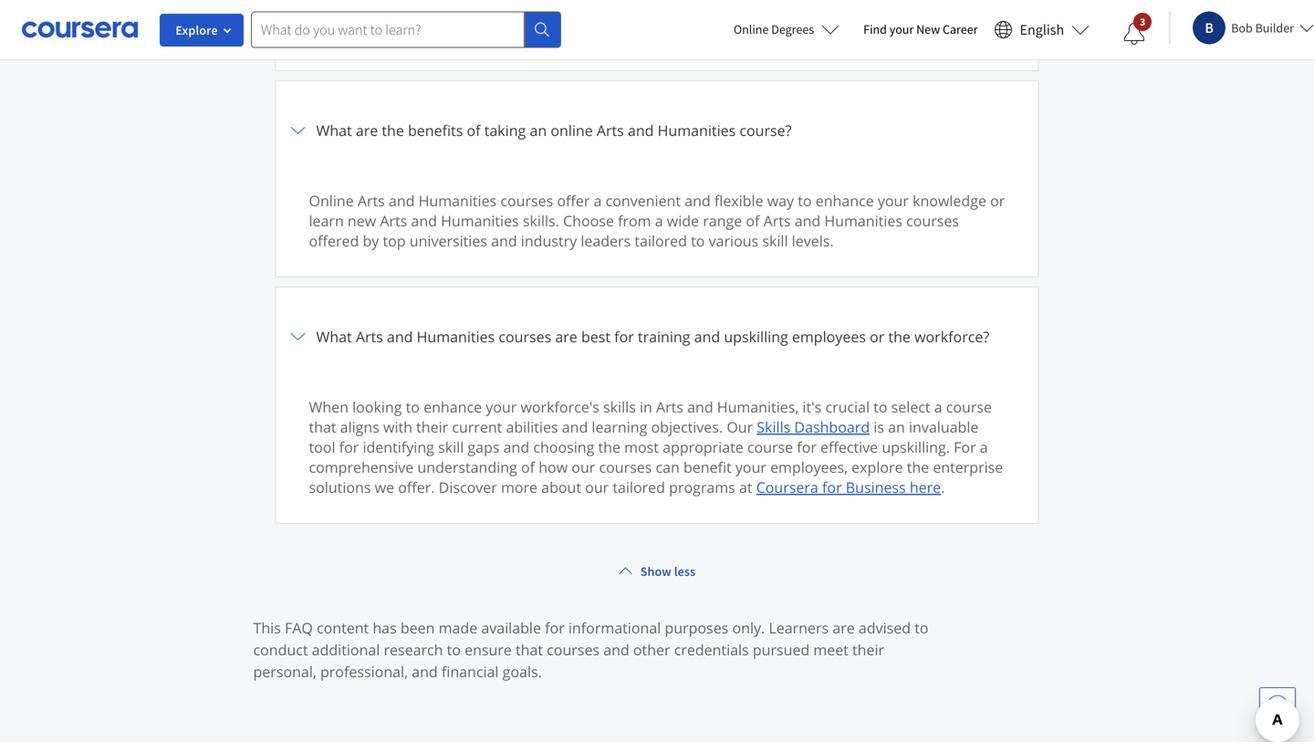 Task type: describe. For each thing, give the bounding box(es) containing it.
conduct
[[253, 640, 308, 660]]

online
[[551, 121, 593, 140]]

of inside is an invaluable tool for identifying skill gaps and choosing the most appropriate course for effective upskilling. for a comprehensive understanding of how our courses can benefit your employees, explore the enterprise solutions we offer. discover more about our tailored programs at
[[521, 457, 535, 477]]

convenient
[[606, 191, 681, 210]]

meet
[[814, 640, 849, 660]]

with
[[383, 417, 413, 437]]

what for what arts and humanities courses are best for training and upskilling employees or the workforce?
[[316, 327, 352, 346]]

what for what are the benefits of taking an online arts and humanities course?
[[316, 121, 352, 140]]

arts inside when looking to enhance your workforce's skills in arts and humanities, it's crucial to select a course that aligns with their current abilities and learning objectives. our
[[656, 397, 684, 417]]

looking
[[352, 397, 402, 417]]

we
[[375, 478, 394, 497]]

your inside find your new career link
[[890, 21, 914, 37]]

and inside dropdown button
[[628, 121, 654, 140]]

arts inside "dropdown button"
[[356, 327, 383, 346]]

effective
[[821, 437, 878, 457]]

online for online degrees
[[734, 21, 769, 37]]

an inside is an invaluable tool for identifying skill gaps and choosing the most appropriate course for effective upskilling. for a comprehensive understanding of how our courses can benefit your employees, explore the enterprise solutions we offer. discover more about our tailored programs at
[[888, 417, 906, 437]]

top
[[383, 231, 406, 251]]

what arts and humanities courses are best for training and upskilling employees or the workforce? button
[[287, 299, 1028, 375]]

arts inside dropdown button
[[597, 121, 624, 140]]

to down wide
[[691, 231, 705, 251]]

benefit
[[684, 457, 732, 477]]

their inside when looking to enhance your workforce's skills in arts and humanities, it's crucial to select a course that aligns with their current abilities and learning objectives. our
[[416, 417, 448, 437]]

to down "made" at left bottom
[[447, 640, 461, 660]]

courses inside is an invaluable tool for identifying skill gaps and choosing the most appropriate course for effective upskilling. for a comprehensive understanding of how our courses can benefit your employees, explore the enterprise solutions we offer. discover more about our tailored programs at
[[599, 457, 652, 477]]

courses inside this faq content has been made available for informational purposes only. learners are advised to conduct additional research to ensure that courses and other credentials pursued meet their personal, professional, and financial goals.
[[547, 640, 600, 660]]

english button
[[987, 0, 1098, 59]]

from
[[618, 211, 651, 231]]

knowledge
[[913, 191, 987, 210]]

in
[[640, 397, 653, 417]]

about
[[542, 478, 582, 497]]

programs
[[669, 478, 736, 497]]

a inside is an invaluable tool for identifying skill gaps and choosing the most appropriate course for effective upskilling. for a comprehensive understanding of how our courses can benefit your employees, explore the enterprise solutions we offer. discover more about our tailored programs at
[[980, 437, 988, 457]]

0 vertical spatial our
[[572, 457, 596, 477]]

upskilling.
[[882, 437, 950, 457]]

choose
[[563, 211, 614, 231]]

your inside online arts and humanities courses offer a convenient and flexible way to enhance your knowledge or learn new arts and humanities skills. choose from a wide range of arts and humanities courses offered by top universities and industry leaders tailored to various skill levels.
[[878, 191, 909, 210]]

advised
[[859, 618, 911, 638]]

to right advised
[[915, 618, 929, 638]]

online arts and humanities courses offer a convenient and flexible way to enhance your knowledge or learn new arts and humanities skills. choose from a wide range of arts and humanities courses offered by top universities and industry leaders tailored to various skill levels.
[[309, 191, 1005, 251]]

and up wide
[[685, 191, 711, 210]]

faq
[[285, 618, 313, 638]]

various
[[709, 231, 759, 251]]

explore
[[176, 22, 218, 38]]

business
[[846, 478, 906, 497]]

by
[[363, 231, 379, 251]]

how
[[539, 457, 568, 477]]

flexible
[[715, 191, 764, 210]]

our
[[727, 417, 753, 437]]

are inside what arts and humanities courses are best for training and upskilling employees or the workforce? "dropdown button"
[[555, 327, 578, 346]]

1 vertical spatial our
[[585, 478, 609, 497]]

find your new career link
[[855, 18, 987, 41]]

and up levels.
[[795, 211, 821, 231]]

more
[[501, 478, 538, 497]]

their inside this faq content has been made available for informational purposes only. learners are advised to conduct additional research to ensure that courses and other credentials pursued meet their personal, professional, and financial goals.
[[853, 640, 885, 660]]

that inside when looking to enhance your workforce's skills in arts and humanities, it's crucial to select a course that aligns with their current abilities and learning objectives. our
[[309, 417, 336, 437]]

comprehensive
[[309, 457, 414, 477]]

courses inside "dropdown button"
[[499, 327, 552, 346]]

the inside dropdown button
[[382, 121, 404, 140]]

discover
[[439, 478, 497, 497]]

builder
[[1256, 20, 1295, 36]]

when
[[309, 397, 349, 417]]

skills.
[[523, 211, 560, 231]]

an inside dropdown button
[[530, 121, 547, 140]]

most
[[625, 437, 659, 457]]

chevron right image for what are the benefits of taking an online arts and humanities course?
[[287, 120, 309, 142]]

less
[[674, 563, 696, 580]]

bob
[[1232, 20, 1253, 36]]

3
[[1140, 15, 1146, 29]]

a left wide
[[655, 211, 663, 231]]

goals.
[[503, 662, 542, 682]]

to right way
[[798, 191, 812, 210]]

what arts and humanities courses are best for training and upskilling employees or the workforce?
[[316, 327, 990, 346]]

What do you want to learn? text field
[[251, 11, 525, 48]]

offer
[[557, 191, 590, 210]]

when looking to enhance your workforce's skills in arts and humanities, it's crucial to select a course that aligns with their current abilities and learning objectives. our
[[309, 397, 992, 437]]

your inside when looking to enhance your workforce's skills in arts and humanities, it's crucial to select a course that aligns with their current abilities and learning objectives. our
[[486, 397, 517, 417]]

additional
[[312, 640, 380, 660]]

show notifications image
[[1124, 23, 1146, 45]]

objectives.
[[651, 417, 723, 437]]

skill inside online arts and humanities courses offer a convenient and flexible way to enhance your knowledge or learn new arts and humanities skills. choose from a wide range of arts and humanities courses offered by top universities and industry leaders tailored to various skill levels.
[[763, 231, 788, 251]]

abilities
[[506, 417, 558, 437]]

enhance inside when looking to enhance your workforce's skills in arts and humanities, it's crucial to select a course that aligns with their current abilities and learning objectives. our
[[424, 397, 482, 417]]

bob builder
[[1232, 20, 1295, 36]]

and up choosing
[[562, 417, 588, 437]]

skills dashboard
[[757, 417, 870, 437]]

your inside is an invaluable tool for identifying skill gaps and choosing the most appropriate course for effective upskilling. for a comprehensive understanding of how our courses can benefit your employees, explore the enterprise solutions we offer. discover more about our tailored programs at
[[736, 457, 767, 477]]

coursera image
[[22, 15, 138, 44]]

to up with
[[406, 397, 420, 417]]

offer.
[[398, 478, 435, 497]]

what are the benefits of taking an online arts and humanities course?
[[316, 121, 792, 140]]

the inside "dropdown button"
[[889, 327, 911, 346]]

b
[[1206, 19, 1214, 37]]

select
[[892, 397, 931, 417]]

arts up top
[[380, 211, 407, 231]]

new
[[348, 211, 376, 231]]

range
[[703, 211, 742, 231]]

dashboard
[[795, 417, 870, 437]]

and left the industry
[[491, 231, 517, 251]]

aligns
[[340, 417, 380, 437]]

industry
[[521, 231, 577, 251]]

find your new career
[[864, 21, 978, 37]]

enhance inside online arts and humanities courses offer a convenient and flexible way to enhance your knowledge or learn new arts and humanities skills. choose from a wide range of arts and humanities courses offered by top universities and industry leaders tailored to various skill levels.
[[816, 191, 874, 210]]

wide
[[667, 211, 699, 231]]

financial
[[442, 662, 499, 682]]

employees
[[792, 327, 866, 346]]

show less button
[[611, 555, 703, 588]]

courses down the knowledge
[[907, 211, 960, 231]]

tool
[[309, 437, 336, 457]]

workforce?
[[915, 327, 990, 346]]

gaps
[[468, 437, 500, 457]]

humanities,
[[717, 397, 799, 417]]

best
[[582, 327, 611, 346]]



Task type: locate. For each thing, give the bounding box(es) containing it.
1 horizontal spatial course
[[947, 397, 992, 417]]

1 vertical spatial or
[[870, 327, 885, 346]]

of inside dropdown button
[[467, 121, 481, 140]]

0 horizontal spatial course
[[748, 437, 794, 457]]

what up learn
[[316, 121, 352, 140]]

skill
[[763, 231, 788, 251], [438, 437, 464, 457]]

2 horizontal spatial of
[[746, 211, 760, 231]]

1 horizontal spatial their
[[853, 640, 885, 660]]

an
[[530, 121, 547, 140], [888, 417, 906, 437]]

courses down the most
[[599, 457, 652, 477]]

0 vertical spatial that
[[309, 417, 336, 437]]

online up learn
[[309, 191, 354, 210]]

learners
[[769, 618, 829, 638]]

are
[[356, 121, 378, 140], [555, 327, 578, 346], [833, 618, 855, 638]]

1 horizontal spatial or
[[991, 191, 1005, 210]]

that inside this faq content has been made available for informational purposes only. learners are advised to conduct additional research to ensure that courses and other credentials pursued meet their personal, professional, and financial goals.
[[516, 640, 543, 660]]

our right "about"
[[585, 478, 609, 497]]

2 list item from the top
[[275, 80, 1039, 288]]

1 what from the top
[[316, 121, 352, 140]]

0 horizontal spatial are
[[356, 121, 378, 140]]

taking
[[485, 121, 526, 140]]

arts up looking
[[356, 327, 383, 346]]

for down 'employees,'
[[823, 478, 842, 497]]

arts right in
[[656, 397, 684, 417]]

what inside dropdown button
[[316, 121, 352, 140]]

and inside is an invaluable tool for identifying skill gaps and choosing the most appropriate course for effective upskilling. for a comprehensive understanding of how our courses can benefit your employees, explore the enterprise solutions we offer. discover more about our tailored programs at
[[504, 437, 530, 457]]

arts up new
[[358, 191, 385, 210]]

skills
[[604, 397, 636, 417]]

appropriate
[[663, 437, 744, 457]]

content
[[317, 618, 369, 638]]

1 vertical spatial that
[[516, 640, 543, 660]]

and
[[628, 121, 654, 140], [389, 191, 415, 210], [685, 191, 711, 210], [411, 211, 437, 231], [795, 211, 821, 231], [491, 231, 517, 251], [387, 327, 413, 346], [694, 327, 721, 346], [688, 397, 714, 417], [562, 417, 588, 437], [504, 437, 530, 457], [604, 640, 630, 660], [412, 662, 438, 682]]

0 horizontal spatial enhance
[[424, 397, 482, 417]]

is
[[874, 417, 885, 437]]

online degrees button
[[719, 9, 855, 49]]

degrees
[[772, 21, 815, 37]]

tailored inside is an invaluable tool for identifying skill gaps and choosing the most appropriate course for effective upskilling. for a comprehensive understanding of how our courses can benefit your employees, explore the enterprise solutions we offer. discover more about our tailored programs at
[[613, 478, 666, 497]]

1 chevron right image from the top
[[287, 120, 309, 142]]

1 horizontal spatial online
[[734, 21, 769, 37]]

the
[[382, 121, 404, 140], [889, 327, 911, 346], [598, 437, 621, 457], [907, 457, 930, 477]]

0 horizontal spatial online
[[309, 191, 354, 210]]

an right is
[[888, 417, 906, 437]]

tailored inside online arts and humanities courses offer a convenient and flexible way to enhance your knowledge or learn new arts and humanities skills. choose from a wide range of arts and humanities courses offered by top universities and industry leaders tailored to various skill levels.
[[635, 231, 687, 251]]

for up 'employees,'
[[797, 437, 817, 457]]

0 vertical spatial course
[[947, 397, 992, 417]]

at
[[740, 478, 753, 497]]

course?
[[740, 121, 792, 140]]

1 horizontal spatial of
[[521, 457, 535, 477]]

chevron right image for what arts and humanities courses are best for training and upskilling employees or the workforce?
[[287, 326, 309, 348]]

show
[[641, 563, 672, 580]]

0 horizontal spatial or
[[870, 327, 885, 346]]

0 vertical spatial their
[[416, 417, 448, 437]]

for inside "dropdown button"
[[615, 327, 634, 346]]

1 vertical spatial skill
[[438, 437, 464, 457]]

0 vertical spatial tailored
[[635, 231, 687, 251]]

are left the benefits
[[356, 121, 378, 140]]

arts right online
[[597, 121, 624, 140]]

this faq content has been made available for informational purposes only. learners are advised to conduct additional research to ensure that courses and other credentials pursued meet their personal, professional, and financial goals.
[[253, 618, 929, 682]]

identifying
[[363, 437, 435, 457]]

universities
[[410, 231, 488, 251]]

made
[[439, 618, 478, 638]]

0 horizontal spatial their
[[416, 417, 448, 437]]

0 vertical spatial an
[[530, 121, 547, 140]]

0 horizontal spatial skill
[[438, 437, 464, 457]]

0 vertical spatial online
[[734, 21, 769, 37]]

tailored down can
[[613, 478, 666, 497]]

1 vertical spatial are
[[555, 327, 578, 346]]

understanding
[[418, 457, 518, 477]]

humanities
[[658, 121, 736, 140], [419, 191, 497, 210], [441, 211, 519, 231], [825, 211, 903, 231], [417, 327, 495, 346]]

1 vertical spatial chevron right image
[[287, 326, 309, 348]]

3 button
[[1109, 12, 1161, 56]]

coursera for business here link
[[757, 478, 941, 497]]

online for online arts and humanities courses offer a convenient and flexible way to enhance your knowledge or learn new arts and humanities skills. choose from a wide range of arts and humanities courses offered by top universities and industry leaders tailored to various skill levels.
[[309, 191, 354, 210]]

arts
[[597, 121, 624, 140], [358, 191, 385, 210], [380, 211, 407, 231], [764, 211, 791, 231], [356, 327, 383, 346], [656, 397, 684, 417]]

1 vertical spatial their
[[853, 640, 885, 660]]

that up goals.
[[516, 640, 543, 660]]

0 vertical spatial what
[[316, 121, 352, 140]]

their right with
[[416, 417, 448, 437]]

and right online
[[628, 121, 654, 140]]

skills dashboard link
[[757, 417, 870, 437]]

the down upskilling.
[[907, 457, 930, 477]]

solutions
[[309, 478, 371, 497]]

1 horizontal spatial skill
[[763, 231, 788, 251]]

list item containing what are the benefits of taking an online arts and humanities course?
[[275, 80, 1039, 288]]

the left the workforce?
[[889, 327, 911, 346]]

of down flexible
[[746, 211, 760, 231]]

a right 'for'
[[980, 437, 988, 457]]

their
[[416, 417, 448, 437], [853, 640, 885, 660]]

skill up understanding
[[438, 437, 464, 457]]

course inside is an invaluable tool for identifying skill gaps and choosing the most appropriate course for effective upskilling. for a comprehensive understanding of how our courses can benefit your employees, explore the enterprise solutions we offer. discover more about our tailored programs at
[[748, 437, 794, 457]]

and right training
[[694, 327, 721, 346]]

our down choosing
[[572, 457, 596, 477]]

what up when
[[316, 327, 352, 346]]

your right find
[[890, 21, 914, 37]]

choosing
[[534, 437, 595, 457]]

been
[[401, 618, 435, 638]]

informational
[[569, 618, 661, 638]]

professional,
[[320, 662, 408, 682]]

career
[[943, 21, 978, 37]]

2 vertical spatial of
[[521, 457, 535, 477]]

1 vertical spatial an
[[888, 417, 906, 437]]

0 vertical spatial chevron right image
[[287, 120, 309, 142]]

2 chevron right image from the top
[[287, 326, 309, 348]]

has
[[373, 618, 397, 638]]

or right the knowledge
[[991, 191, 1005, 210]]

2 vertical spatial are
[[833, 618, 855, 638]]

employees,
[[771, 457, 848, 477]]

0 horizontal spatial of
[[467, 121, 481, 140]]

to
[[798, 191, 812, 210], [691, 231, 705, 251], [406, 397, 420, 417], [874, 397, 888, 417], [915, 618, 929, 638], [447, 640, 461, 660]]

0 vertical spatial or
[[991, 191, 1005, 210]]

1 horizontal spatial are
[[555, 327, 578, 346]]

other
[[634, 640, 671, 660]]

find
[[864, 21, 887, 37]]

enhance up levels.
[[816, 191, 874, 210]]

course inside when looking to enhance your workforce's skills in arts and humanities, it's crucial to select a course that aligns with their current abilities and learning objectives. our
[[947, 397, 992, 417]]

2 horizontal spatial are
[[833, 618, 855, 638]]

of up more
[[521, 457, 535, 477]]

learning
[[592, 417, 648, 437]]

our
[[572, 457, 596, 477], [585, 478, 609, 497]]

chevron right image inside what arts and humanities courses are best for training and upskilling employees or the workforce? "dropdown button"
[[287, 326, 309, 348]]

1 vertical spatial online
[[309, 191, 354, 210]]

courses
[[501, 191, 553, 210], [907, 211, 960, 231], [499, 327, 552, 346], [599, 457, 652, 477], [547, 640, 600, 660]]

list item containing what arts and humanities courses are best for training and upskilling employees or the workforce?
[[275, 287, 1039, 534]]

the left the benefits
[[382, 121, 404, 140]]

and up objectives.
[[688, 397, 714, 417]]

1 horizontal spatial that
[[516, 640, 543, 660]]

learn
[[309, 211, 344, 231]]

humanities inside "dropdown button"
[[417, 327, 495, 346]]

and up top
[[389, 191, 415, 210]]

1 vertical spatial of
[[746, 211, 760, 231]]

or right employees
[[870, 327, 885, 346]]

None search field
[[251, 11, 561, 48]]

list item
[[275, 0, 1039, 81], [275, 80, 1039, 288], [275, 287, 1039, 534]]

explore button
[[160, 14, 244, 47]]

that up tool
[[309, 417, 336, 437]]

to up is
[[874, 397, 888, 417]]

courses up skills.
[[501, 191, 553, 210]]

new
[[917, 21, 941, 37]]

upskilling
[[724, 327, 789, 346]]

1 vertical spatial course
[[748, 437, 794, 457]]

1 vertical spatial what
[[316, 327, 352, 346]]

and down abilities
[[504, 437, 530, 457]]

skill inside is an invaluable tool for identifying skill gaps and choosing the most appropriate course for effective upskilling. for a comprehensive understanding of how our courses can benefit your employees, explore the enterprise solutions we offer. discover more about our tailored programs at
[[438, 437, 464, 457]]

0 vertical spatial of
[[467, 121, 481, 140]]

help center image
[[1267, 695, 1289, 717]]

your up current
[[486, 397, 517, 417]]

0 horizontal spatial that
[[309, 417, 336, 437]]

show less
[[641, 563, 696, 580]]

course down skills
[[748, 437, 794, 457]]

courses left the best
[[499, 327, 552, 346]]

tailored for courses
[[613, 478, 666, 497]]

leaders
[[581, 231, 631, 251]]

for right the best
[[615, 327, 634, 346]]

your up at
[[736, 457, 767, 477]]

0 vertical spatial are
[[356, 121, 378, 140]]

here
[[910, 478, 941, 497]]

a up invaluable
[[935, 397, 943, 417]]

tailored for a
[[635, 231, 687, 251]]

skills
[[757, 417, 791, 437]]

pursued
[[753, 640, 810, 660]]

online
[[734, 21, 769, 37], [309, 191, 354, 210]]

is an invaluable tool for identifying skill gaps and choosing the most appropriate course for effective upskilling. for a comprehensive understanding of how our courses can benefit your employees, explore the enterprise solutions we offer. discover more about our tailored programs at
[[309, 417, 1004, 497]]

only.
[[733, 618, 765, 638]]

are left the best
[[555, 327, 578, 346]]

a inside when looking to enhance your workforce's skills in arts and humanities, it's crucial to select a course that aligns with their current abilities and learning objectives. our
[[935, 397, 943, 417]]

invaluable
[[909, 417, 979, 437]]

that
[[309, 417, 336, 437], [516, 640, 543, 660]]

for
[[954, 437, 977, 457]]

current
[[452, 417, 502, 437]]

are up 'meet' at the right of page
[[833, 618, 855, 638]]

or inside online arts and humanities courses offer a convenient and flexible way to enhance your knowledge or learn new arts and humanities skills. choose from a wide range of arts and humanities courses offered by top universities and industry leaders tailored to various skill levels.
[[991, 191, 1005, 210]]

and down 'research'
[[412, 662, 438, 682]]

and up looking
[[387, 327, 413, 346]]

1 horizontal spatial an
[[888, 417, 906, 437]]

humanities inside dropdown button
[[658, 121, 736, 140]]

enterprise
[[933, 457, 1004, 477]]

or inside "dropdown button"
[[870, 327, 885, 346]]

enhance up current
[[424, 397, 482, 417]]

offered
[[309, 231, 359, 251]]

training
[[638, 327, 691, 346]]

online left "degrees"
[[734, 21, 769, 37]]

an right taking
[[530, 121, 547, 140]]

online inside online arts and humanities courses offer a convenient and flexible way to enhance your knowledge or learn new arts and humanities skills. choose from a wide range of arts and humanities courses offered by top universities and industry leaders tailored to various skill levels.
[[309, 191, 354, 210]]

courses down informational
[[547, 640, 600, 660]]

are inside this faq content has been made available for informational purposes only. learners are advised to conduct additional research to ensure that courses and other credentials pursued meet their personal, professional, and financial goals.
[[833, 618, 855, 638]]

the down "learning"
[[598, 437, 621, 457]]

for down aligns
[[339, 437, 359, 457]]

available
[[481, 618, 541, 638]]

of inside online arts and humanities courses offer a convenient and flexible way to enhance your knowledge or learn new arts and humanities skills. choose from a wide range of arts and humanities courses offered by top universities and industry leaders tailored to various skill levels.
[[746, 211, 760, 231]]

online inside "dropdown button"
[[734, 21, 769, 37]]

what inside "dropdown button"
[[316, 327, 352, 346]]

benefits
[[408, 121, 463, 140]]

1 vertical spatial enhance
[[424, 397, 482, 417]]

1 vertical spatial tailored
[[613, 478, 666, 497]]

workforce's
[[521, 397, 600, 417]]

a up 'choose'
[[594, 191, 602, 210]]

chevron right image
[[287, 120, 309, 142], [287, 326, 309, 348]]

2 what from the top
[[316, 327, 352, 346]]

chevron right image inside what are the benefits of taking an online arts and humanities course? dropdown button
[[287, 120, 309, 142]]

their down advised
[[853, 640, 885, 660]]

3 list item from the top
[[275, 287, 1039, 534]]

1 list item from the top
[[275, 0, 1039, 81]]

and down informational
[[604, 640, 630, 660]]

1 horizontal spatial enhance
[[816, 191, 874, 210]]

0 vertical spatial skill
[[763, 231, 788, 251]]

course up invaluable
[[947, 397, 992, 417]]

coursera
[[757, 478, 819, 497]]

a
[[594, 191, 602, 210], [655, 211, 663, 231], [935, 397, 943, 417], [980, 437, 988, 457]]

0 vertical spatial enhance
[[816, 191, 874, 210]]

your left the knowledge
[[878, 191, 909, 210]]

arts down way
[[764, 211, 791, 231]]

way
[[768, 191, 794, 210]]

this
[[253, 618, 281, 638]]

for right available
[[545, 618, 565, 638]]

crucial
[[826, 397, 870, 417]]

skill left levels.
[[763, 231, 788, 251]]

of left taking
[[467, 121, 481, 140]]

.
[[941, 478, 945, 497]]

for inside this faq content has been made available for informational purposes only. learners are advised to conduct additional research to ensure that courses and other credentials pursued meet their personal, professional, and financial goals.
[[545, 618, 565, 638]]

are inside what are the benefits of taking an online arts and humanities course? dropdown button
[[356, 121, 378, 140]]

and up universities
[[411, 211, 437, 231]]

0 horizontal spatial an
[[530, 121, 547, 140]]

tailored down wide
[[635, 231, 687, 251]]

for
[[615, 327, 634, 346], [339, 437, 359, 457], [797, 437, 817, 457], [823, 478, 842, 497], [545, 618, 565, 638]]



Task type: vqa. For each thing, say whether or not it's contained in the screenshot.
IBM to the bottom
no



